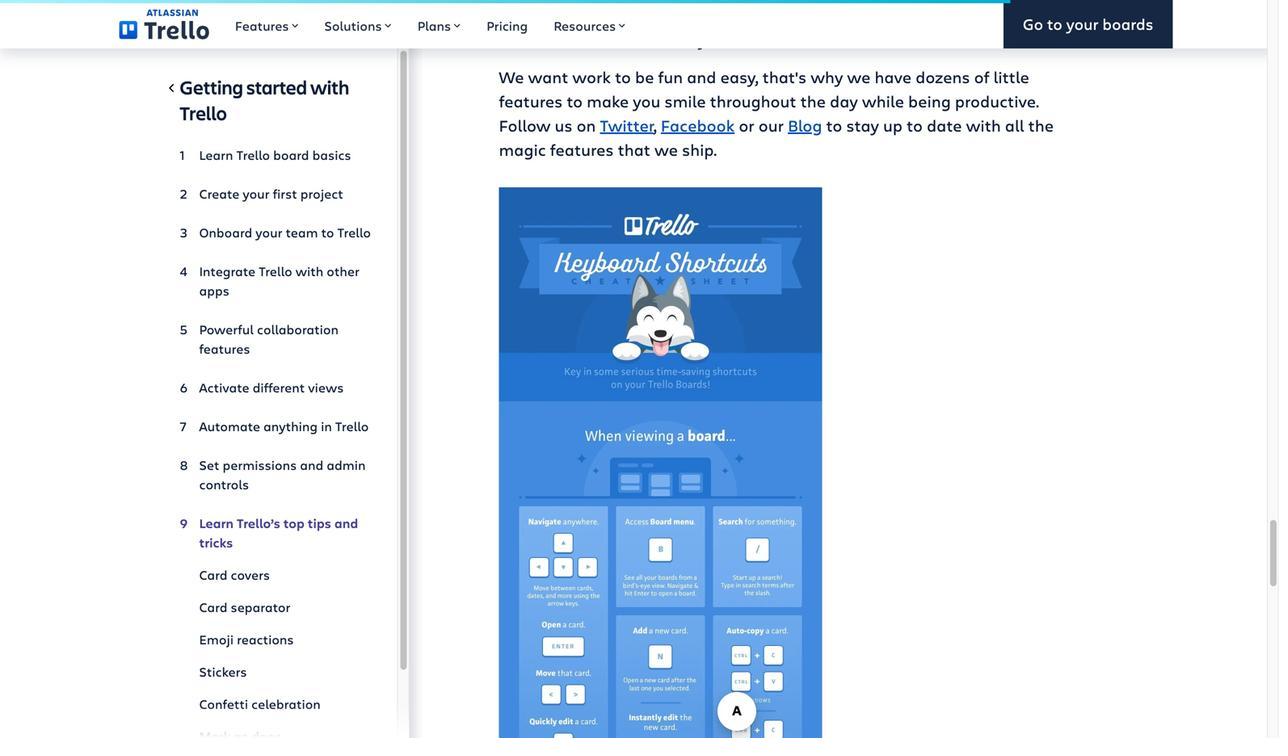 Task type: vqa. For each thing, say whether or not it's contained in the screenshot.
"features" in the We want work to be fun and easy, that's why we have dozens of little features to make you smile throughout the day while being productive. Follow us on
yes



Task type: locate. For each thing, give the bounding box(es) containing it.
emoji reactions
[[199, 631, 294, 649]]

1 vertical spatial the
[[801, 90, 826, 112]]

integrate
[[199, 263, 256, 280]]

matters
[[569, 29, 630, 50]]

getting started with trello link
[[180, 74, 371, 133]]

card separator
[[199, 599, 290, 616]]

0 vertical spatial learn
[[199, 146, 233, 164]]

controls
[[199, 476, 249, 493]]

your
[[1067, 13, 1099, 34], [243, 185, 270, 202], [256, 224, 282, 241]]

to down 'being'
[[907, 114, 923, 136]]

atlassian trello image
[[119, 9, 209, 39]]

features inside we want work to be fun and easy, that's why we have dozens of little features to make you smile throughout the day while being productive. follow us on
[[499, 90, 563, 112]]

the up matters
[[592, 4, 618, 26]]

your left the team
[[256, 224, 282, 241]]

automate anything in trello link
[[180, 411, 371, 443]]

card covers
[[199, 567, 270, 584]]

0 vertical spatial card
[[199, 567, 228, 584]]

create your first project
[[199, 185, 343, 202]]

card up emoji at the left
[[199, 599, 228, 616]]

1 vertical spatial learn
[[199, 515, 234, 532]]

throughout
[[710, 90, 797, 112]]

plans button
[[405, 0, 474, 48]]

create
[[199, 185, 240, 202]]

learn up create in the left of the page
[[199, 146, 233, 164]]

views
[[308, 379, 344, 396]]

to stay up to date with all the magic features that we ship.
[[499, 114, 1054, 160]]

learn up tricks
[[199, 515, 234, 532]]

stickers
[[199, 664, 247, 681]]

with left other
[[296, 263, 324, 280]]

solutions
[[324, 17, 382, 34]]

and inside set permissions and admin controls
[[300, 457, 324, 474]]

other
[[327, 263, 360, 280]]

card separator link
[[180, 592, 371, 624]]

us
[[555, 114, 573, 136]]

different
[[253, 379, 305, 396]]

with right started at the left of the page
[[310, 74, 349, 100]]

your left first
[[243, 185, 270, 202]]

productive.
[[955, 90, 1039, 112]]

we
[[499, 66, 524, 88]]

powerful
[[199, 321, 254, 338]]

you.
[[698, 29, 729, 50]]

easy,
[[720, 66, 759, 88]]

2 vertical spatial your
[[256, 224, 282, 241]]

label
[[622, 4, 660, 26]]

up
[[569, 4, 588, 26], [883, 114, 903, 136]]

features down the on
[[550, 139, 614, 160]]

most
[[635, 29, 674, 50]]

confetti celebration link
[[180, 689, 371, 721]]

2 horizontal spatial the
[[1029, 114, 1054, 136]]

with down productive.
[[966, 114, 1001, 136]]

confetti
[[199, 696, 248, 713]]

trello inside 'link'
[[335, 418, 369, 435]]

create your first project link
[[180, 178, 371, 210]]

covers
[[231, 567, 270, 584]]

integrate trello with other apps link
[[180, 255, 371, 307]]

go to your boards
[[1023, 13, 1154, 34]]

1 vertical spatial we
[[655, 139, 678, 160]]

card for card separator
[[199, 599, 228, 616]]

celebration
[[251, 696, 321, 713]]

pricing link
[[474, 0, 541, 48]]

trello right in
[[335, 418, 369, 435]]

0 horizontal spatial up
[[569, 4, 588, 26]]

powerful collaboration features link
[[180, 314, 371, 365]]

we down ,
[[655, 139, 678, 160]]

up inside bring up the label menu with l, and filter those labels with f to surface what matters most to you.
[[569, 4, 588, 26]]

1 vertical spatial card
[[199, 599, 228, 616]]

1 vertical spatial up
[[883, 114, 903, 136]]

up inside to stay up to date with all the magic features that we ship.
[[883, 114, 903, 136]]

and inside learn trello's top tips and tricks
[[334, 515, 358, 532]]

and inside bring up the label menu with l, and filter those labels with f to surface what matters most to you.
[[766, 4, 796, 26]]

twitter , facebook or our blog
[[600, 114, 822, 136]]

blog link
[[788, 114, 822, 136]]

that's
[[763, 66, 807, 88]]

activate
[[199, 379, 249, 396]]

while
[[862, 90, 904, 112]]

0 vertical spatial we
[[847, 66, 871, 88]]

boards
[[1103, 13, 1154, 34]]

trello down getting
[[180, 100, 227, 126]]

1 horizontal spatial we
[[847, 66, 871, 88]]

tips
[[308, 515, 331, 532]]

1 horizontal spatial up
[[883, 114, 903, 136]]

trello up other
[[337, 224, 371, 241]]

trello
[[180, 100, 227, 126], [236, 146, 270, 164], [337, 224, 371, 241], [259, 263, 292, 280], [335, 418, 369, 435]]

trello down onboard your team to trello link
[[259, 263, 292, 280]]

the right all
[[1029, 114, 1054, 136]]

you
[[633, 90, 661, 112]]

and right l,
[[766, 4, 796, 26]]

0 vertical spatial your
[[1067, 13, 1099, 34]]

we up day
[[847, 66, 871, 88]]

day
[[830, 90, 858, 112]]

tricks
[[199, 534, 233, 552]]

2 vertical spatial features
[[199, 340, 250, 358]]

started
[[246, 74, 307, 100]]

0 horizontal spatial the
[[592, 4, 618, 26]]

set
[[199, 457, 219, 474]]

and left admin
[[300, 457, 324, 474]]

our
[[759, 114, 784, 136]]

stickers link
[[180, 656, 371, 689]]

and right tips
[[334, 515, 358, 532]]

the up the blog on the top of page
[[801, 90, 826, 112]]

those
[[840, 4, 883, 26]]

and
[[766, 4, 796, 26], [687, 66, 716, 88], [300, 457, 324, 474], [334, 515, 358, 532]]

0 horizontal spatial we
[[655, 139, 678, 160]]

0 vertical spatial up
[[569, 4, 588, 26]]

learn for learn trello's top tips and tricks
[[199, 515, 234, 532]]

powerful collaboration features
[[199, 321, 339, 358]]

twitter
[[600, 114, 654, 136]]

1 horizontal spatial the
[[801, 90, 826, 112]]

l,
[[751, 4, 762, 26]]

features up follow
[[499, 90, 563, 112]]

2 learn from the top
[[199, 515, 234, 532]]

resources button
[[541, 0, 639, 48]]

work
[[573, 66, 611, 88]]

and up smile
[[687, 66, 716, 88]]

bring
[[525, 4, 565, 26]]

go
[[1023, 13, 1044, 34]]

1 vertical spatial your
[[243, 185, 270, 202]]

first
[[273, 185, 297, 202]]

features
[[499, 90, 563, 112], [550, 139, 614, 160], [199, 340, 250, 358]]

card down tricks
[[199, 567, 228, 584]]

1 vertical spatial features
[[550, 139, 614, 160]]

page progress progress bar
[[0, 0, 1011, 3]]

basics
[[312, 146, 351, 164]]

the inside bring up the label menu with l, and filter those labels with f to surface what matters most to you.
[[592, 4, 618, 26]]

2 card from the top
[[199, 599, 228, 616]]

top
[[284, 515, 305, 532]]

learn trello board basics link
[[180, 139, 371, 171]]

the inside we want work to be fun and easy, that's why we have dozens of little features to make you smile throughout the day while being productive. follow us on
[[801, 90, 826, 112]]

we inside we want work to be fun and easy, that's why we have dozens of little features to make you smile throughout the day while being productive. follow us on
[[847, 66, 871, 88]]

to down menu
[[678, 29, 694, 50]]

features down powerful
[[199, 340, 250, 358]]

1 learn from the top
[[199, 146, 233, 164]]

0 vertical spatial features
[[499, 90, 563, 112]]

your left "boards"
[[1067, 13, 1099, 34]]

0 vertical spatial the
[[592, 4, 618, 26]]

2 vertical spatial the
[[1029, 114, 1054, 136]]

with inside getting started with trello
[[310, 74, 349, 100]]

to up us
[[567, 90, 583, 112]]

learn inside learn trello's top tips and tricks
[[199, 515, 234, 532]]

1 card from the top
[[199, 567, 228, 584]]

filter
[[800, 4, 836, 26]]

up down while
[[883, 114, 903, 136]]

up up matters
[[569, 4, 588, 26]]

have
[[875, 66, 912, 88]]



Task type: describe. For each thing, give the bounding box(es) containing it.
with left 'f'
[[938, 4, 973, 26]]

bring up the label menu with l, and filter those labels with f to surface what matters most to you.
[[525, 4, 1067, 50]]

with inside to stay up to date with all the magic features that we ship.
[[966, 114, 1001, 136]]

trello left board
[[236, 146, 270, 164]]

onboard
[[199, 224, 252, 241]]

trello inside getting started with trello
[[180, 100, 227, 126]]

permissions
[[223, 457, 297, 474]]

getting
[[180, 74, 243, 100]]

blog
[[788, 114, 822, 136]]

to down day
[[826, 114, 842, 136]]

features inside to stay up to date with all the magic features that we ship.
[[550, 139, 614, 160]]

smile
[[665, 90, 706, 112]]

ship.
[[682, 139, 717, 160]]

learn trello board basics
[[199, 146, 351, 164]]

little
[[994, 66, 1030, 88]]

collaboration
[[257, 321, 339, 338]]

fun
[[658, 66, 683, 88]]

features
[[235, 17, 289, 34]]

getting started with trello
[[180, 74, 349, 126]]

to right the team
[[321, 224, 334, 241]]

your for create your first project
[[243, 185, 270, 202]]

resources
[[554, 17, 616, 34]]

why
[[811, 66, 843, 88]]

confetti celebration
[[199, 696, 321, 713]]

card covers link
[[180, 559, 371, 592]]

learn trello's top tips and tricks
[[199, 515, 358, 552]]

anything
[[263, 418, 318, 435]]

to right 'f'
[[990, 4, 1006, 26]]

onboard your team to trello link
[[180, 217, 371, 249]]

trello inside integrate trello with other apps
[[259, 263, 292, 280]]

an image of a cheat sheet of keyboard shortcuts for trello image
[[499, 187, 822, 739]]

learn for learn trello board basics
[[199, 146, 233, 164]]

be
[[635, 66, 654, 88]]

,
[[654, 114, 657, 136]]

plans
[[418, 17, 451, 34]]

all
[[1005, 114, 1025, 136]]

project
[[301, 185, 343, 202]]

stay
[[847, 114, 879, 136]]

we inside to stay up to date with all the magic features that we ship.
[[655, 139, 678, 160]]

with inside integrate trello with other apps
[[296, 263, 324, 280]]

go to your boards link
[[1004, 0, 1173, 48]]

board
[[273, 146, 309, 164]]

or
[[739, 114, 755, 136]]

features button
[[222, 0, 312, 48]]

want
[[528, 66, 569, 88]]

onboard your team to trello
[[199, 224, 371, 241]]

pricing
[[487, 17, 528, 34]]

trello's
[[237, 515, 280, 532]]

learn trello's top tips and tricks link
[[180, 508, 371, 559]]

date
[[927, 114, 962, 136]]

follow
[[499, 114, 551, 136]]

card for card covers
[[199, 567, 228, 584]]

activate different views link
[[180, 372, 371, 404]]

twitter link
[[600, 114, 654, 136]]

on
[[577, 114, 596, 136]]

facebook link
[[661, 114, 735, 136]]

to right the go
[[1047, 13, 1063, 34]]

we want work to be fun and easy, that's why we have dozens of little features to make you smile throughout the day while being productive. follow us on
[[499, 66, 1039, 136]]

solutions button
[[312, 0, 405, 48]]

admin
[[327, 457, 366, 474]]

emoji
[[199, 631, 234, 649]]

the inside to stay up to date with all the magic features that we ship.
[[1029, 114, 1054, 136]]

magic
[[499, 139, 546, 160]]

make
[[587, 90, 629, 112]]

set permissions and admin controls link
[[180, 449, 371, 501]]

reactions
[[237, 631, 294, 649]]

to left be
[[615, 66, 631, 88]]

labels
[[887, 4, 934, 26]]

and inside we want work to be fun and easy, that's why we have dozens of little features to make you smile throughout the day while being productive. follow us on
[[687, 66, 716, 88]]

that
[[618, 139, 651, 160]]

menu
[[664, 4, 708, 26]]

automate anything in trello
[[199, 418, 369, 435]]

apps
[[199, 282, 229, 299]]

facebook
[[661, 114, 735, 136]]

separator
[[231, 599, 290, 616]]

dozens
[[916, 66, 970, 88]]

what
[[525, 29, 565, 50]]

of
[[974, 66, 990, 88]]

automate
[[199, 418, 260, 435]]

team
[[286, 224, 318, 241]]

with left l,
[[712, 4, 747, 26]]

features inside 'powerful collaboration features'
[[199, 340, 250, 358]]

your for onboard your team to trello
[[256, 224, 282, 241]]

surface
[[1010, 4, 1067, 26]]

emoji reactions link
[[180, 624, 371, 656]]



